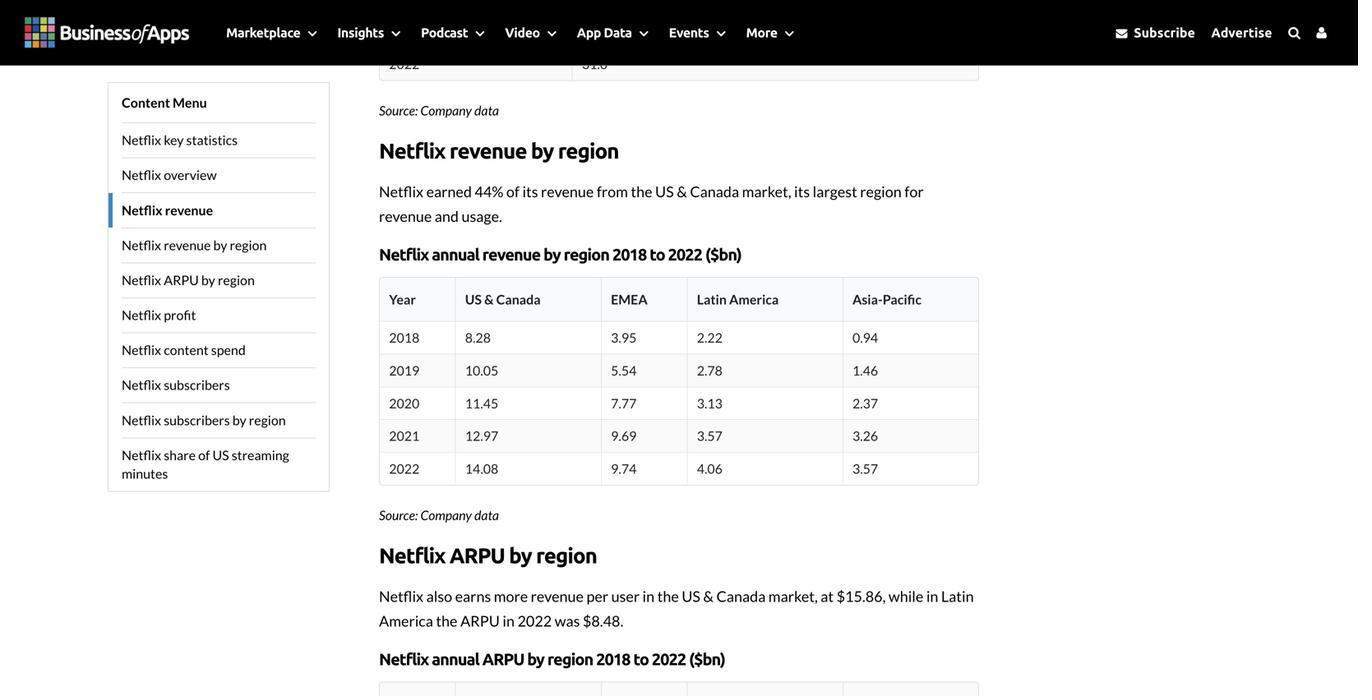 Task type: describe. For each thing, give the bounding box(es) containing it.
content
[[122, 95, 170, 111]]

netflix subscribers
[[122, 377, 230, 393]]

3.95
[[611, 330, 637, 346]]

netflix profit link
[[122, 298, 316, 333]]

earned
[[426, 183, 472, 201]]

app data
[[577, 25, 632, 40]]

netflix share of us streaming minutes link
[[122, 438, 316, 491]]

& inside netflix revenue by region element
[[484, 291, 494, 308]]

share
[[164, 447, 196, 463]]

and
[[435, 207, 459, 225]]

for
[[905, 183, 924, 201]]

netflix key statistics link
[[122, 123, 316, 158]]

video
[[505, 25, 540, 40]]

netflix inside netflix earned 44% of its revenue from the us & canada market, its largest region for revenue and usage.
[[379, 183, 424, 201]]

us inside netflix earned 44% of its revenue from the us & canada market, its largest region for revenue and usage.
[[655, 183, 674, 201]]

1.46
[[853, 363, 878, 379]]

revenue down overview
[[165, 202, 213, 218]]

market, inside netflix also earns more revenue per user in the us & canada market, at $15.86, while in latin america the arpu in 2022 was $8.48.
[[769, 588, 818, 606]]

netflix revenue
[[122, 202, 213, 218]]

netflix left "profit"
[[122, 307, 161, 323]]

2 its from the left
[[794, 183, 810, 201]]

9.74
[[611, 461, 637, 477]]

canada inside netflix also earns more revenue per user in the us & canada market, at $15.86, while in latin america the arpu in 2022 was $8.48.
[[717, 588, 766, 606]]

pacific
[[883, 291, 922, 308]]

0 horizontal spatial the
[[436, 612, 458, 630]]

netflix key statistics
[[122, 132, 238, 148]]

2.78
[[697, 363, 723, 379]]

marketplace
[[226, 25, 300, 40]]

of inside netflix earned 44% of its revenue from the us & canada market, its largest region for revenue and usage.
[[506, 183, 520, 201]]

usage.
[[462, 207, 502, 225]]

29.6
[[582, 23, 608, 39]]

1 horizontal spatial in
[[643, 588, 655, 606]]

asia-pacific
[[853, 291, 922, 308]]

subscribers for netflix subscribers
[[164, 377, 230, 393]]

netflix up also
[[379, 544, 445, 568]]

year
[[389, 291, 416, 308]]

netflix profit
[[122, 307, 196, 323]]

advertise link
[[1205, 17, 1279, 48]]

0 vertical spatial netflix arpu by region
[[122, 272, 255, 288]]

netflix share of us streaming minutes
[[122, 447, 289, 482]]

per
[[587, 588, 609, 606]]

subscribe link
[[1110, 17, 1202, 48]]

netflix content spend
[[122, 342, 246, 358]]

8.28
[[465, 330, 491, 346]]

subscribe
[[1131, 25, 1196, 40]]

while
[[889, 588, 924, 606]]

$15.86,
[[837, 588, 886, 606]]

2 source: from the top
[[379, 507, 418, 523]]

3.13
[[697, 395, 723, 411]]

31.6
[[582, 56, 608, 72]]

profit
[[164, 307, 196, 323]]

$8.48.
[[583, 612, 624, 630]]

10.05
[[465, 363, 499, 379]]

arpu inside netflix arpu by region link
[[164, 272, 199, 288]]

also
[[426, 588, 452, 606]]

1 data from the top
[[474, 102, 499, 118]]

user image
[[1317, 26, 1327, 39]]

2018 for netflix annual arpu by region 2018 to 2022 ($bn)
[[596, 650, 630, 669]]

minutes
[[122, 466, 168, 482]]

market, inside netflix earned 44% of its revenue from the us & canada market, its largest region for revenue and usage.
[[742, 183, 792, 201]]

the inside netflix earned 44% of its revenue from the us & canada market, its largest region for revenue and usage.
[[631, 183, 653, 201]]

largest
[[813, 183, 858, 201]]

user
[[611, 588, 640, 606]]

12.97
[[465, 428, 499, 444]]

subscribers for netflix subscribers by region
[[164, 412, 230, 428]]

insights link
[[325, 0, 409, 65]]

1 vertical spatial netflix arpu by region
[[379, 544, 597, 568]]

america inside netflix also earns more revenue per user in the us & canada market, at $15.86, while in latin america the arpu in 2022 was $8.48.
[[379, 612, 433, 630]]

0.94
[[853, 330, 878, 346]]

11.45
[[465, 395, 499, 411]]

app
[[577, 25, 601, 40]]

netflix inside netflix also earns more revenue per user in the us & canada market, at $15.86, while in latin america the arpu in 2022 was $8.48.
[[379, 588, 424, 606]]

latin inside netflix also earns more revenue per user in the us & canada market, at $15.86, while in latin america the arpu in 2022 was $8.48.
[[941, 588, 974, 606]]

more link
[[734, 0, 802, 65]]

us inside netflix revenue by region element
[[465, 291, 482, 308]]

more
[[494, 588, 528, 606]]

netflix also earns more revenue per user in the us & canada market, at $15.86, while in latin america the arpu in 2022 was $8.48.
[[379, 588, 974, 630]]

search image
[[1289, 26, 1301, 39]]

was
[[555, 612, 580, 630]]

netflix earned 44% of its revenue from the us & canada market, its largest region for revenue and usage.
[[379, 183, 924, 225]]

events
[[669, 25, 709, 40]]

9.69
[[611, 428, 637, 444]]

netflix down the netflix profit
[[122, 342, 161, 358]]

2020
[[389, 395, 420, 411]]

statistics
[[186, 132, 238, 148]]

video link
[[493, 0, 565, 65]]

0 horizontal spatial in
[[503, 612, 515, 630]]

netflix down netflix revenue
[[122, 237, 161, 253]]

1 vertical spatial the
[[658, 588, 679, 606]]

netflix up the earned
[[379, 139, 445, 163]]

revenue inside netflix also earns more revenue per user in the us & canada market, at $15.86, while in latin america the arpu in 2022 was $8.48.
[[531, 588, 584, 606]]

overview
[[164, 167, 217, 183]]

app data link
[[565, 0, 657, 65]]

streaming
[[232, 447, 289, 463]]

annual for revenue
[[432, 246, 479, 264]]

at
[[821, 588, 834, 606]]

netflix inside netflix share of us streaming minutes
[[122, 447, 161, 463]]

latin inside netflix revenue by region element
[[697, 291, 727, 308]]

podcast
[[421, 25, 468, 40]]

($bn) for netflix annual revenue by region 2018 to 2022 ($bn)
[[705, 246, 742, 264]]

arpu inside netflix also earns more revenue per user in the us & canada market, at $15.86, while in latin america the arpu in 2022 was $8.48.
[[460, 612, 500, 630]]

netflix subscribers link
[[122, 368, 316, 403]]

spend
[[211, 342, 246, 358]]

2021 for 29.6
[[389, 23, 420, 39]]

insights
[[337, 25, 384, 40]]

advertise
[[1212, 25, 1273, 40]]

netflix annual revenue by region 2018 to 2022 ($bn)
[[379, 246, 742, 264]]

netflix down netflix content spend
[[122, 377, 161, 393]]

revenue up the us & canada on the top left
[[482, 246, 540, 264]]

5.54
[[611, 363, 637, 379]]

1 company from the top
[[420, 102, 472, 118]]



Task type: vqa. For each thing, say whether or not it's contained in the screenshot.
GROWTH
no



Task type: locate. For each thing, give the bounding box(es) containing it.
region up per
[[536, 544, 597, 568]]

of right 44%
[[506, 183, 520, 201]]

netflix arpu by region link
[[122, 263, 316, 298]]

1 horizontal spatial to
[[650, 246, 665, 264]]

1 vertical spatial annual
[[432, 650, 479, 669]]

netflix down also
[[379, 650, 429, 669]]

netflix up netflix revenue
[[122, 167, 161, 183]]

from
[[597, 183, 628, 201]]

the down also
[[436, 612, 458, 630]]

1 its from the left
[[523, 183, 538, 201]]

0 vertical spatial company
[[420, 102, 472, 118]]

1 vertical spatial data
[[474, 507, 499, 523]]

netflix subscribers by region
[[122, 412, 286, 428]]

subscribers up share
[[164, 412, 230, 428]]

1 vertical spatial market,
[[769, 588, 818, 606]]

annual down also
[[432, 650, 479, 669]]

netflix arpu by region up earns
[[379, 544, 597, 568]]

2022 inside netflix revenue by region element
[[389, 461, 420, 477]]

2021 inside netflix revenue by region element
[[389, 428, 420, 444]]

2021
[[389, 23, 420, 39], [389, 428, 420, 444]]

us down "netflix subscribers by region" link
[[213, 447, 229, 463]]

us & canada
[[465, 291, 541, 308]]

arpu down more
[[482, 650, 524, 669]]

netflix
[[122, 132, 161, 148], [379, 139, 445, 163], [122, 167, 161, 183], [379, 183, 424, 201], [122, 202, 163, 218], [122, 237, 161, 253], [379, 246, 429, 264], [122, 272, 161, 288], [122, 307, 161, 323], [122, 342, 161, 358], [122, 377, 161, 393], [122, 412, 161, 428], [122, 447, 161, 463], [379, 544, 445, 568], [379, 588, 424, 606], [379, 650, 429, 669]]

0 vertical spatial latin
[[697, 291, 727, 308]]

in down more
[[503, 612, 515, 630]]

1 source: company data from the top
[[379, 102, 499, 118]]

region inside netflix earned 44% of its revenue from the us & canada market, its largest region for revenue and usage.
[[860, 183, 902, 201]]

netflix left key
[[122, 132, 161, 148]]

revenue up 44%
[[450, 139, 527, 163]]

canada
[[690, 183, 739, 201], [496, 291, 541, 308], [717, 588, 766, 606]]

2 horizontal spatial in
[[927, 588, 939, 606]]

0 horizontal spatial to
[[633, 650, 649, 669]]

0 vertical spatial of
[[506, 183, 520, 201]]

2021 left podcast
[[389, 23, 420, 39]]

netflix arpu by region up "profit"
[[122, 272, 255, 288]]

2 vertical spatial &
[[703, 588, 714, 606]]

latin america
[[697, 291, 779, 308]]

2 source: company data from the top
[[379, 507, 499, 523]]

0 vertical spatial subscribers
[[164, 377, 230, 393]]

4.06
[[697, 461, 723, 477]]

1 horizontal spatial its
[[794, 183, 810, 201]]

($bn) down netflix also earns more revenue per user in the us & canada market, at $15.86, while in latin america the arpu in 2022 was $8.48.
[[689, 650, 725, 669]]

us right from
[[655, 183, 674, 201]]

2.37
[[853, 395, 878, 411]]

to down netflix also earns more revenue per user in the us & canada market, at $15.86, while in latin america the arpu in 2022 was $8.48.
[[633, 650, 649, 669]]

data
[[604, 25, 632, 40]]

region up netflix profit link
[[218, 272, 255, 288]]

data down 14.08
[[474, 507, 499, 523]]

annual
[[432, 246, 479, 264], [432, 650, 479, 669]]

company
[[420, 102, 472, 118], [420, 507, 472, 523]]

14.08
[[465, 461, 499, 477]]

latin
[[697, 291, 727, 308], [941, 588, 974, 606]]

3.26
[[853, 428, 878, 444]]

latin up 2.22
[[697, 291, 727, 308]]

0 vertical spatial the
[[631, 183, 653, 201]]

0 horizontal spatial its
[[523, 183, 538, 201]]

0 vertical spatial data
[[474, 102, 499, 118]]

canada inside netflix revenue by region element
[[496, 291, 541, 308]]

region down 'was'
[[548, 650, 593, 669]]

1 annual from the top
[[432, 246, 479, 264]]

region left for
[[860, 183, 902, 201]]

more
[[746, 25, 778, 40]]

0 horizontal spatial &
[[484, 291, 494, 308]]

2019
[[389, 363, 420, 379]]

2 horizontal spatial the
[[658, 588, 679, 606]]

1 vertical spatial america
[[379, 612, 433, 630]]

2 annual from the top
[[432, 650, 479, 669]]

netflix up the year in the top of the page
[[379, 246, 429, 264]]

1 source: from the top
[[379, 102, 418, 118]]

1 subscribers from the top
[[164, 377, 230, 393]]

source: company data
[[379, 102, 499, 118], [379, 507, 499, 523]]

1 horizontal spatial of
[[506, 183, 520, 201]]

3.57 down 3.13
[[697, 428, 723, 444]]

0 horizontal spatial of
[[198, 447, 210, 463]]

podcast link
[[409, 0, 493, 65]]

netflix arpu by region
[[122, 272, 255, 288], [379, 544, 597, 568]]

1 vertical spatial to
[[633, 650, 649, 669]]

to for netflix annual revenue by region 2018 to 2022 ($bn)
[[650, 246, 665, 264]]

netflix revenue by region element
[[379, 277, 979, 486]]

menu
[[173, 95, 207, 111]]

canada inside netflix earned 44% of its revenue from the us & canada market, its largest region for revenue and usage.
[[690, 183, 739, 201]]

1 vertical spatial of
[[198, 447, 210, 463]]

2 subscribers from the top
[[164, 412, 230, 428]]

1 horizontal spatial the
[[631, 183, 653, 201]]

annual down and
[[432, 246, 479, 264]]

source:
[[379, 102, 418, 118], [379, 507, 418, 523]]

1 vertical spatial ($bn)
[[689, 650, 725, 669]]

0 vertical spatial source: company data
[[379, 102, 499, 118]]

subscribers up netflix subscribers by region
[[164, 377, 230, 393]]

2.22
[[697, 330, 723, 346]]

region inside netflix arpu by region link
[[218, 272, 255, 288]]

company down podcast
[[420, 102, 472, 118]]

1 vertical spatial &
[[484, 291, 494, 308]]

2018 down $8.48.
[[596, 650, 630, 669]]

0 vertical spatial &
[[677, 183, 687, 201]]

subscribers
[[164, 377, 230, 393], [164, 412, 230, 428]]

america
[[729, 291, 779, 308], [379, 612, 433, 630]]

netflix overview
[[122, 167, 217, 183]]

2 company from the top
[[420, 507, 472, 523]]

to for netflix annual arpu by region 2018 to 2022 ($bn)
[[633, 650, 649, 669]]

2 vertical spatial 2018
[[596, 650, 630, 669]]

2022 inside netflix also earns more revenue per user in the us & canada market, at $15.86, while in latin america the arpu in 2022 was $8.48.
[[518, 612, 552, 630]]

america inside netflix revenue by region element
[[729, 291, 779, 308]]

0 vertical spatial 2021
[[389, 23, 420, 39]]

($bn) for netflix annual arpu by region 2018 to 2022 ($bn)
[[689, 650, 725, 669]]

& inside netflix earned 44% of its revenue from the us & canada market, its largest region for revenue and usage.
[[677, 183, 687, 201]]

us right "user"
[[682, 588, 701, 606]]

1 horizontal spatial latin
[[941, 588, 974, 606]]

0 vertical spatial netflix revenue by region
[[379, 139, 619, 163]]

1 vertical spatial 2021
[[389, 428, 420, 444]]

market, left the largest
[[742, 183, 792, 201]]

1 horizontal spatial netflix arpu by region
[[379, 544, 597, 568]]

content menu
[[122, 95, 207, 111]]

region
[[558, 139, 619, 163], [860, 183, 902, 201], [230, 237, 267, 253], [564, 246, 609, 264], [218, 272, 255, 288], [249, 412, 286, 428], [536, 544, 597, 568], [548, 650, 593, 669]]

region inside netflix revenue by region link
[[230, 237, 267, 253]]

1 horizontal spatial netflix revenue by region
[[379, 139, 619, 163]]

0 vertical spatial to
[[650, 246, 665, 264]]

market,
[[742, 183, 792, 201], [769, 588, 818, 606]]

2018 inside netflix revenue by region element
[[389, 330, 420, 346]]

2 2021 from the top
[[389, 428, 420, 444]]

latin right the while
[[941, 588, 974, 606]]

us up 8.28
[[465, 291, 482, 308]]

netflix revenue by region up netflix arpu by region link
[[122, 237, 267, 253]]

1 horizontal spatial 3.57
[[853, 461, 878, 477]]

0 vertical spatial annual
[[432, 246, 479, 264]]

netflix content spend link
[[122, 333, 316, 368]]

0 vertical spatial source:
[[379, 102, 418, 118]]

0 vertical spatial america
[[729, 291, 779, 308]]

netflix subscribers by region link
[[122, 403, 316, 438]]

in right the while
[[927, 588, 939, 606]]

2018 up 2019
[[389, 330, 420, 346]]

netflix left the earned
[[379, 183, 424, 201]]

region inside "netflix subscribers by region" link
[[249, 412, 286, 428]]

1 vertical spatial canada
[[496, 291, 541, 308]]

its left the largest
[[794, 183, 810, 201]]

netflix left also
[[379, 588, 424, 606]]

marketplace link
[[214, 0, 325, 65]]

0 vertical spatial canada
[[690, 183, 739, 201]]

arpu up earns
[[450, 544, 505, 568]]

0 vertical spatial ($bn)
[[705, 246, 742, 264]]

1 vertical spatial source: company data
[[379, 507, 499, 523]]

of
[[506, 183, 520, 201], [198, 447, 210, 463]]

region up streaming
[[249, 412, 286, 428]]

region up netflix arpu by region link
[[230, 237, 267, 253]]

key
[[164, 132, 184, 148]]

($bn)
[[705, 246, 742, 264], [689, 650, 725, 669]]

2 data from the top
[[474, 507, 499, 523]]

netflix overview link
[[122, 158, 316, 193]]

1 vertical spatial company
[[420, 507, 472, 523]]

0 horizontal spatial netflix revenue by region
[[122, 237, 267, 253]]

1 vertical spatial latin
[[941, 588, 974, 606]]

company down 14.08
[[420, 507, 472, 523]]

region up from
[[558, 139, 619, 163]]

1 horizontal spatial america
[[729, 291, 779, 308]]

1 vertical spatial netflix revenue by region
[[122, 237, 267, 253]]

earns
[[455, 588, 491, 606]]

1 vertical spatial 3.57
[[853, 461, 878, 477]]

events link
[[657, 0, 734, 65]]

0 horizontal spatial netflix arpu by region
[[122, 272, 255, 288]]

3.57
[[697, 428, 723, 444], [853, 461, 878, 477]]

($bn) up latin america
[[705, 246, 742, 264]]

netflix revenue by region up 44%
[[379, 139, 619, 163]]

0 vertical spatial 2018
[[613, 246, 647, 264]]

arpu down earns
[[460, 612, 500, 630]]

annual for arpu
[[432, 650, 479, 669]]

netflix up the netflix profit
[[122, 272, 161, 288]]

us
[[655, 183, 674, 201], [465, 291, 482, 308], [213, 447, 229, 463], [682, 588, 701, 606]]

data up 44%
[[474, 102, 499, 118]]

2 vertical spatial canada
[[717, 588, 766, 606]]

netflix revenue by region link
[[122, 228, 316, 263]]

revenue left from
[[541, 183, 594, 201]]

its right 44%
[[523, 183, 538, 201]]

of inside netflix share of us streaming minutes
[[198, 447, 210, 463]]

us inside netflix share of us streaming minutes
[[213, 447, 229, 463]]

netflix annual arpu by region 2018 to 2022 ($bn)
[[379, 650, 725, 669]]

2022
[[389, 56, 420, 72], [668, 246, 702, 264], [389, 461, 420, 477], [518, 612, 552, 630], [652, 650, 686, 669]]

3.57 down 3.26
[[853, 461, 878, 477]]

0 horizontal spatial latin
[[697, 291, 727, 308]]

of right share
[[198, 447, 210, 463]]

market, left at
[[769, 588, 818, 606]]

1 2021 from the top
[[389, 23, 420, 39]]

netflix revenue link
[[122, 193, 316, 228]]

netflix down 'netflix subscribers'
[[122, 412, 161, 428]]

&
[[677, 183, 687, 201], [484, 291, 494, 308], [703, 588, 714, 606]]

region down from
[[564, 246, 609, 264]]

0 vertical spatial market,
[[742, 183, 792, 201]]

2018
[[613, 246, 647, 264], [389, 330, 420, 346], [596, 650, 630, 669]]

in right "user"
[[643, 588, 655, 606]]

2021 for 12.97
[[389, 428, 420, 444]]

the
[[631, 183, 653, 201], [658, 588, 679, 606], [436, 612, 458, 630]]

to down netflix earned 44% of its revenue from the us & canada market, its largest region for revenue and usage.
[[650, 246, 665, 264]]

1 vertical spatial subscribers
[[164, 412, 230, 428]]

emea
[[611, 291, 648, 308]]

revenue left and
[[379, 207, 432, 225]]

source: company data down podcast
[[379, 102, 499, 118]]

2 horizontal spatial &
[[703, 588, 714, 606]]

the right "user"
[[658, 588, 679, 606]]

the right from
[[631, 183, 653, 201]]

source: company data down 14.08
[[379, 507, 499, 523]]

netflix down netflix overview
[[122, 202, 163, 218]]

by
[[531, 139, 554, 163], [213, 237, 227, 253], [544, 246, 561, 264], [201, 272, 215, 288], [233, 412, 246, 428], [509, 544, 532, 568], [527, 650, 544, 669]]

0 vertical spatial 3.57
[[697, 428, 723, 444]]

to
[[650, 246, 665, 264], [633, 650, 649, 669]]

2018 up emea
[[613, 246, 647, 264]]

2 vertical spatial the
[[436, 612, 458, 630]]

1 vertical spatial 2018
[[389, 330, 420, 346]]

0 horizontal spatial america
[[379, 612, 433, 630]]

1 horizontal spatial &
[[677, 183, 687, 201]]

44%
[[475, 183, 504, 201]]

1 vertical spatial source:
[[379, 507, 418, 523]]

2021 down 2020
[[389, 428, 420, 444]]

& inside netflix also earns more revenue per user in the us & canada market, at $15.86, while in latin america the arpu in 2022 was $8.48.
[[703, 588, 714, 606]]

revenue down netflix revenue
[[164, 237, 211, 253]]

envelope image
[[1116, 27, 1128, 39]]

revenue up 'was'
[[531, 588, 584, 606]]

netflix up minutes
[[122, 447, 161, 463]]

us inside netflix also earns more revenue per user in the us & canada market, at $15.86, while in latin america the arpu in 2022 was $8.48.
[[682, 588, 701, 606]]

asia-
[[853, 291, 883, 308]]

arpu up "profit"
[[164, 272, 199, 288]]

2018 for netflix annual revenue by region 2018 to 2022 ($bn)
[[613, 246, 647, 264]]

content
[[164, 342, 209, 358]]

its
[[523, 183, 538, 201], [794, 183, 810, 201]]

revenue
[[450, 139, 527, 163], [541, 183, 594, 201], [165, 202, 213, 218], [379, 207, 432, 225], [164, 237, 211, 253], [482, 246, 540, 264], [531, 588, 584, 606]]

7.77
[[611, 395, 637, 411]]

data
[[474, 102, 499, 118], [474, 507, 499, 523]]

0 horizontal spatial 3.57
[[697, 428, 723, 444]]



